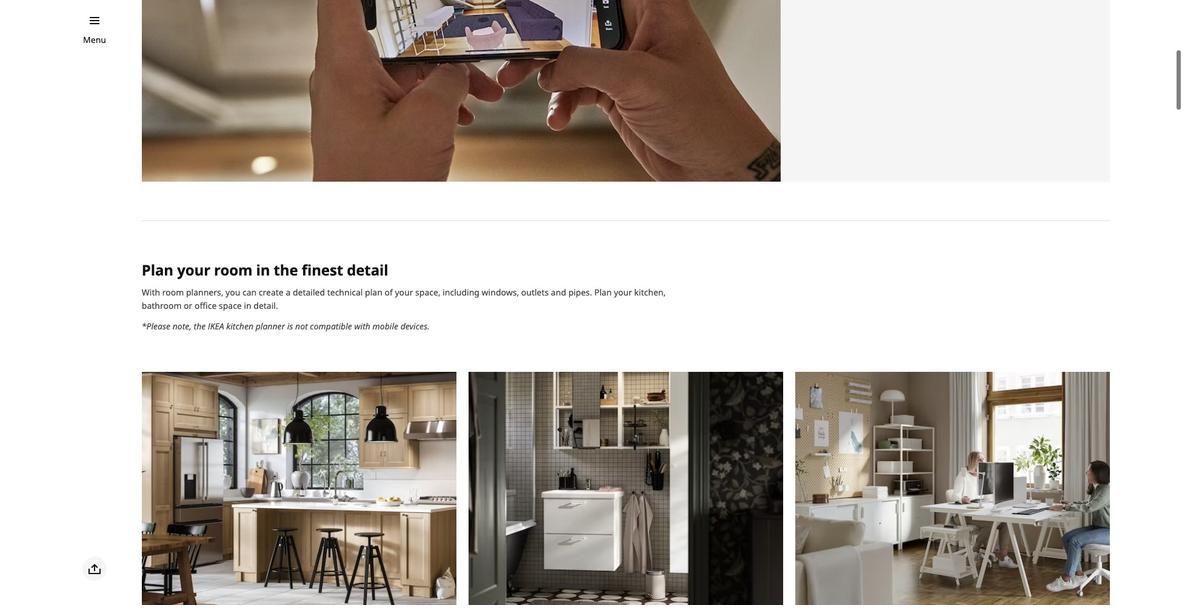 Task type: describe. For each thing, give the bounding box(es) containing it.
plan your room in the finest detail
[[142, 260, 388, 280]]

finest
[[302, 260, 343, 280]]

0 horizontal spatial the
[[194, 321, 206, 332]]

and
[[551, 287, 566, 298]]

0 horizontal spatial plan
[[142, 260, 173, 280]]

not
[[295, 321, 308, 332]]

detailed
[[293, 287, 325, 298]]

mobile
[[373, 321, 398, 332]]

detail.
[[254, 300, 278, 311]]

plan
[[365, 287, 383, 298]]

devices.
[[401, 321, 430, 332]]

room inside with room planners, you can create a detailed technical plan of your space, including windows, outlets and pipes. plan your kitchen, bathroom or office space in detail.
[[162, 287, 184, 298]]

0 vertical spatial the
[[274, 260, 298, 280]]

you
[[226, 287, 240, 298]]

*please note, the ikea kitchen planner is not compatible with mobile devices.
[[142, 321, 430, 332]]

a person holding a smartphone which shows an empty room furnished with ikea products in augmented reality. image
[[142, 0, 781, 182]]

menu
[[83, 34, 106, 45]]

menu button
[[83, 33, 106, 47]]

note,
[[173, 321, 192, 332]]

or
[[184, 300, 192, 311]]

1 horizontal spatial your
[[395, 287, 413, 298]]

including
[[443, 287, 480, 298]]

bathroom
[[142, 300, 182, 311]]

in inside with room planners, you can create a detailed technical plan of your space, including windows, outlets and pipes. plan your kitchen, bathroom or office space in detail.
[[244, 300, 251, 311]]

outlets
[[521, 287, 549, 298]]

compatible
[[310, 321, 352, 332]]

kitchen,
[[635, 287, 666, 298]]

windows,
[[482, 287, 519, 298]]

with room planners, you can create a detailed technical plan of your space, including windows, outlets and pipes. plan your kitchen, bathroom or office space in detail.
[[142, 287, 666, 311]]

kitchen
[[226, 321, 254, 332]]

0 vertical spatial in
[[256, 260, 270, 280]]



Task type: locate. For each thing, give the bounding box(es) containing it.
0 horizontal spatial in
[[244, 300, 251, 311]]

0 horizontal spatial room
[[162, 287, 184, 298]]

plan up with
[[142, 260, 173, 280]]

of
[[385, 287, 393, 298]]

the
[[274, 260, 298, 280], [194, 321, 206, 332]]

room
[[214, 260, 252, 280], [162, 287, 184, 298]]

1 vertical spatial in
[[244, 300, 251, 311]]

can
[[243, 287, 257, 298]]

plan right pipes.
[[595, 287, 612, 298]]

plan
[[142, 260, 173, 280], [595, 287, 612, 298]]

is
[[287, 321, 293, 332]]

technical
[[327, 287, 363, 298]]

ikea
[[208, 321, 224, 332]]

1 horizontal spatial in
[[256, 260, 270, 280]]

with
[[142, 287, 160, 298]]

your
[[177, 260, 210, 280], [395, 287, 413, 298], [614, 287, 632, 298]]

1 horizontal spatial room
[[214, 260, 252, 280]]

your right of
[[395, 287, 413, 298]]

1 vertical spatial the
[[194, 321, 206, 332]]

pipes.
[[569, 287, 592, 298]]

create
[[259, 287, 284, 298]]

planners,
[[186, 287, 223, 298]]

0 vertical spatial plan
[[142, 260, 173, 280]]

space,
[[415, 287, 441, 298]]

detail
[[347, 260, 388, 280]]

1 vertical spatial room
[[162, 287, 184, 298]]

the up the a at the left top of the page
[[274, 260, 298, 280]]

1 vertical spatial plan
[[595, 287, 612, 298]]

0 vertical spatial room
[[214, 260, 252, 280]]

office
[[195, 300, 217, 311]]

your left kitchen,
[[614, 287, 632, 298]]

1 horizontal spatial plan
[[595, 287, 612, 298]]

in up create
[[256, 260, 270, 280]]

the left ikea
[[194, 321, 206, 332]]

plan inside with room planners, you can create a detailed technical plan of your space, including windows, outlets and pipes. plan your kitchen, bathroom or office space in detail.
[[595, 287, 612, 298]]

in
[[256, 260, 270, 280], [244, 300, 251, 311]]

*please
[[142, 321, 170, 332]]

1 horizontal spatial the
[[274, 260, 298, 280]]

your up planners,
[[177, 260, 210, 280]]

a
[[286, 287, 291, 298]]

space
[[219, 300, 242, 311]]

planner
[[256, 321, 285, 332]]

2 horizontal spatial your
[[614, 287, 632, 298]]

in down can
[[244, 300, 251, 311]]

room up bathroom
[[162, 287, 184, 298]]

0 horizontal spatial your
[[177, 260, 210, 280]]

room up you
[[214, 260, 252, 280]]

with
[[354, 321, 370, 332]]



Task type: vqa. For each thing, say whether or not it's contained in the screenshot.
planners,
yes



